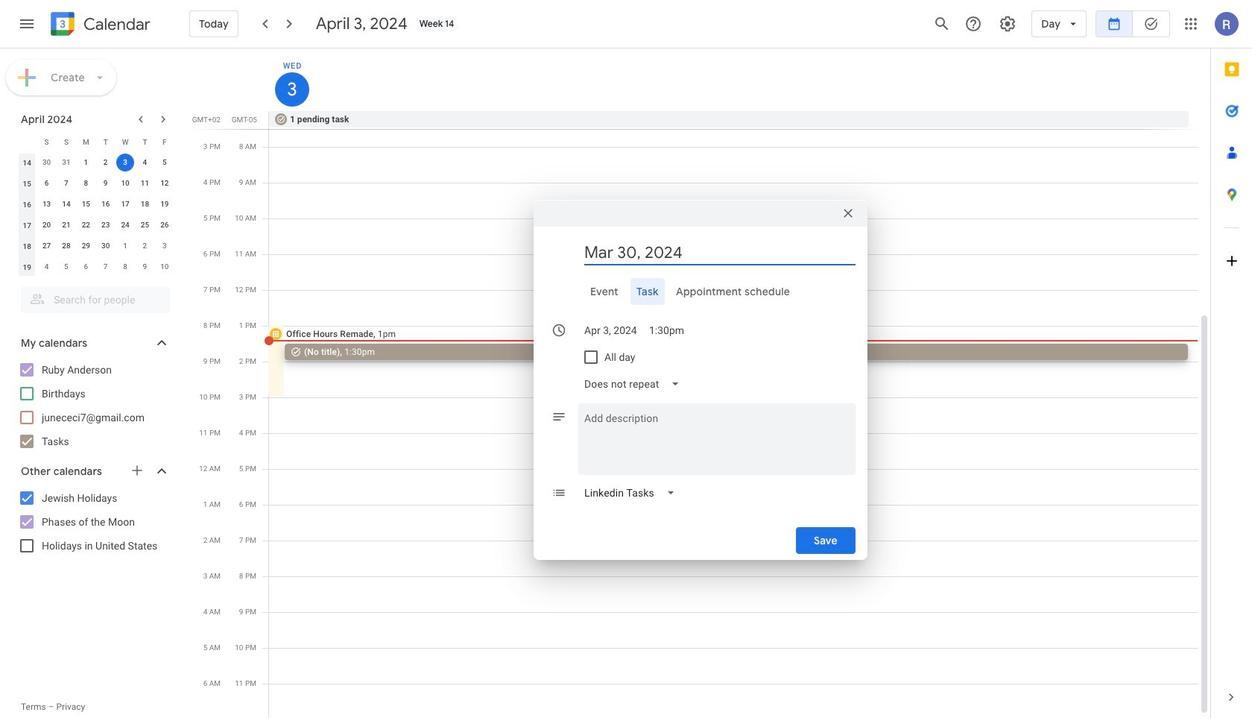 Task type: locate. For each thing, give the bounding box(es) containing it.
heading
[[81, 15, 151, 33]]

settings menu image
[[1000, 15, 1017, 33]]

may 4 element
[[38, 258, 56, 276]]

23 element
[[97, 216, 115, 234]]

9 element
[[97, 175, 115, 192]]

Start time text field
[[650, 317, 685, 344]]

calendar element
[[48, 9, 151, 42]]

row
[[262, 111, 1211, 129], [17, 131, 175, 152], [17, 152, 175, 173], [17, 173, 175, 194], [17, 194, 175, 215], [17, 215, 175, 236], [17, 236, 175, 257], [17, 257, 175, 277]]

may 3 element
[[156, 237, 174, 255]]

april 2024 grid
[[14, 131, 175, 277]]

tab list
[[1212, 48, 1253, 676], [546, 278, 856, 305]]

None search field
[[0, 280, 185, 313]]

heading inside calendar 'element'
[[81, 15, 151, 33]]

cell inside row group
[[115, 152, 135, 173]]

column header
[[17, 131, 37, 152]]

20 element
[[38, 216, 56, 234]]

28 element
[[57, 237, 75, 255]]

Add title text field
[[585, 242, 856, 264]]

10 element
[[116, 175, 134, 192]]

15 element
[[77, 195, 95, 213]]

may 9 element
[[136, 258, 154, 276]]

may 10 element
[[156, 258, 174, 276]]

may 8 element
[[116, 258, 134, 276]]

Start date text field
[[585, 317, 638, 344]]

march 31 element
[[57, 154, 75, 172]]

24 element
[[116, 216, 134, 234]]

row group inside april 2024 grid
[[17, 152, 175, 277]]

other calendars list
[[3, 486, 185, 558]]

may 6 element
[[77, 258, 95, 276]]

cell
[[115, 152, 135, 173]]

29 element
[[77, 237, 95, 255]]

may 1 element
[[116, 237, 134, 255]]

main drawer image
[[18, 15, 36, 33]]

row group
[[17, 152, 175, 277]]

12 element
[[156, 175, 174, 192]]

18 element
[[136, 195, 154, 213]]

march 30 element
[[38, 154, 56, 172]]

my calendars list
[[3, 358, 185, 453]]

30 element
[[97, 237, 115, 255]]

grid
[[191, 48, 1211, 718]]

19 element
[[156, 195, 174, 213]]

11 element
[[136, 175, 154, 192]]

2 element
[[97, 154, 115, 172]]

13 element
[[38, 195, 56, 213]]

0 horizontal spatial tab list
[[546, 278, 856, 305]]



Task type: describe. For each thing, give the bounding box(es) containing it.
3, today element
[[116, 154, 134, 172]]

1 horizontal spatial tab list
[[1212, 48, 1253, 676]]

5 element
[[156, 154, 174, 172]]

8 element
[[77, 175, 95, 192]]

may 5 element
[[57, 258, 75, 276]]

may 7 element
[[97, 258, 115, 276]]

14 element
[[57, 195, 75, 213]]

4 element
[[136, 154, 154, 172]]

7 element
[[57, 175, 75, 192]]

Search for people text field
[[30, 286, 161, 313]]

22 element
[[77, 216, 95, 234]]

1 element
[[77, 154, 95, 172]]

add other calendars image
[[130, 463, 145, 478]]

Add description text field
[[579, 409, 856, 463]]

wednesday, april 3, today element
[[275, 72, 309, 107]]

27 element
[[38, 237, 56, 255]]

25 element
[[136, 216, 154, 234]]

column header inside april 2024 grid
[[17, 131, 37, 152]]

26 element
[[156, 216, 174, 234]]

may 2 element
[[136, 237, 154, 255]]

17 element
[[116, 195, 134, 213]]

16 element
[[97, 195, 115, 213]]

6 element
[[38, 175, 56, 192]]

21 element
[[57, 216, 75, 234]]



Task type: vqa. For each thing, say whether or not it's contained in the screenshot.
the rightmost October 2023
no



